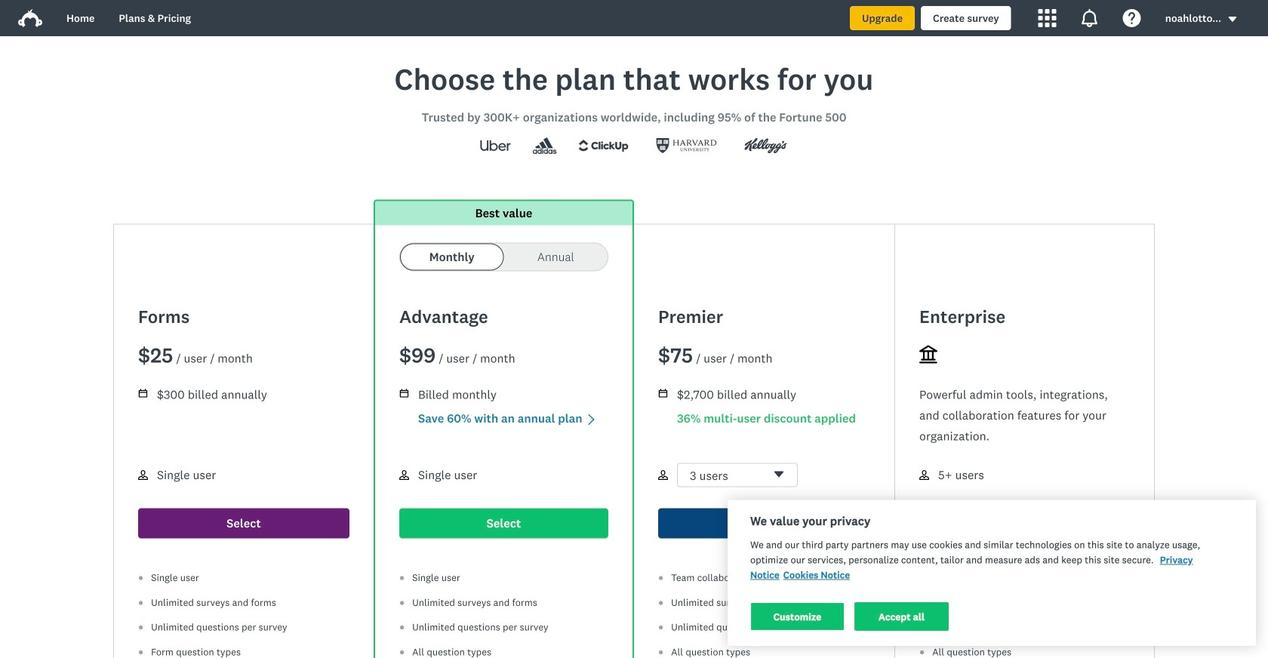 Task type: locate. For each thing, give the bounding box(es) containing it.
dropdown arrow icon image
[[1227, 14, 1238, 25], [1229, 17, 1237, 22]]

brand logo image
[[18, 6, 42, 30], [18, 9, 42, 27]]

calendar icon image
[[138, 388, 148, 398], [399, 388, 409, 398], [658, 388, 668, 398], [139, 389, 147, 398], [400, 389, 408, 398], [659, 389, 667, 398]]

products icon image
[[1038, 9, 1056, 27], [1038, 9, 1056, 27]]

Select Menu field
[[677, 463, 798, 488]]

notification center icon image
[[1081, 9, 1099, 27]]

2 brand logo image from the top
[[18, 9, 42, 27]]

user image
[[138, 470, 148, 480], [399, 470, 409, 480], [658, 470, 668, 480], [919, 470, 929, 480]]

uber image
[[466, 134, 525, 158]]

1 brand logo image from the top
[[18, 6, 42, 30]]

clickup image
[[565, 134, 642, 158]]



Task type: describe. For each thing, give the bounding box(es) containing it.
3 user image from the left
[[658, 470, 668, 480]]

2 user image from the left
[[399, 470, 409, 480]]

harvard image
[[642, 134, 731, 158]]

1 user image from the left
[[138, 470, 148, 480]]

4 user image from the left
[[919, 470, 929, 480]]

help icon image
[[1123, 9, 1141, 27]]

kellogg's image
[[731, 134, 802, 158]]

building icon image
[[919, 345, 937, 363]]

right arrow image
[[585, 414, 597, 426]]

adidas image
[[525, 137, 565, 154]]



Task type: vqa. For each thing, say whether or not it's contained in the screenshot.
user image
yes



